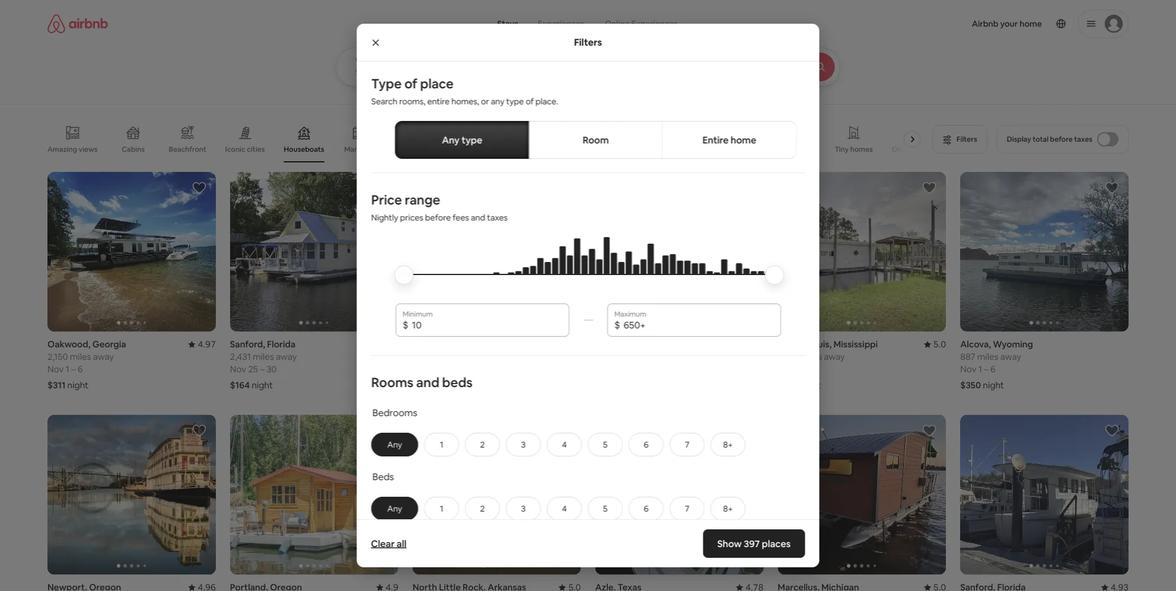 Task type: describe. For each thing, give the bounding box(es) containing it.
off-
[[892, 145, 906, 154]]

2 for beds
[[480, 504, 485, 514]]

off-the-grid
[[892, 145, 933, 154]]

any element for beds
[[384, 504, 406, 514]]

30
[[266, 364, 277, 375]]

2 away from the left
[[636, 351, 657, 363]]

4 for beds
[[562, 504, 567, 514]]

experiences button
[[528, 12, 595, 36]]

2 experiences from the left
[[632, 18, 678, 29]]

and inside price range nightly prices before fees and taxes
[[471, 212, 485, 223]]

oakwood, georgia 2,150 miles away nov 1 – 6 $311 night
[[47, 339, 126, 391]]

rooms,
[[399, 96, 425, 107]]

$ text field
[[624, 319, 774, 331]]

any button for beds
[[371, 497, 418, 521]]

taxes inside button
[[1075, 135, 1093, 144]]

bay
[[778, 339, 793, 350]]

5 button for bedrooms
[[588, 433, 623, 457]]

show
[[718, 538, 742, 550]]

oakwood,
[[47, 339, 91, 350]]

add to wishlist: portland, oregon image
[[375, 424, 389, 438]]

sanford, florida 2,431 miles away nov 25 – 30 $164 night
[[230, 339, 297, 391]]

entire home
[[702, 134, 756, 146]]

1 horizontal spatial add to wishlist: sanford, florida image
[[1105, 424, 1120, 438]]

clear all
[[371, 538, 407, 550]]

8+ element for beds
[[723, 504, 733, 514]]

total
[[1033, 135, 1049, 144]]

4 night from the left
[[800, 380, 821, 391]]

2,431
[[230, 351, 251, 363]]

play
[[735, 145, 749, 154]]

$311
[[47, 380, 65, 391]]

add to wishlist: alcova, wyoming image
[[1105, 181, 1120, 195]]

entire
[[702, 134, 729, 146]]

4 button for beds
[[547, 497, 582, 521]]

the-
[[906, 145, 920, 154]]

st.
[[795, 339, 806, 350]]

mississippi
[[834, 339, 878, 350]]

sanford,
[[230, 339, 265, 350]]

any type button
[[395, 121, 529, 159]]

7 button for beds
[[670, 497, 705, 521]]

4 away from the left
[[453, 351, 474, 363]]

amazing views
[[47, 145, 98, 154]]

profile element
[[707, 0, 1129, 47]]

night for $311
[[67, 380, 89, 391]]

omg!
[[403, 145, 422, 154]]

away inside the bay st. louis, mississippi 1,948 miles away
[[824, 351, 845, 363]]

room
[[583, 134, 609, 146]]

Where field
[[356, 67, 511, 78]]

25
[[248, 364, 258, 375]]

mansions
[[344, 145, 376, 154]]

where
[[356, 56, 378, 66]]

4.96 out of 5 average rating image
[[188, 582, 216, 592]]

any for bedrooms's any element
[[387, 440, 402, 450]]

887
[[961, 351, 976, 363]]

$ text field
[[412, 319, 562, 331]]

none search field containing stays
[[336, 0, 873, 87]]

display total before taxes
[[1007, 135, 1093, 144]]

584
[[413, 351, 428, 363]]

pools
[[583, 145, 602, 154]]

type
[[371, 75, 401, 92]]

homes,
[[451, 96, 479, 107]]

$225
[[413, 380, 433, 391]]

add to wishlist: bay st. louis, mississippi image
[[923, 181, 937, 195]]

clear
[[371, 538, 395, 550]]

add to wishlist: north little rock, arkansas image
[[557, 424, 572, 438]]

5 for bedrooms
[[603, 440, 607, 450]]

4 for bedrooms
[[562, 440, 567, 450]]

filters
[[574, 36, 602, 48]]

4.78 out of 5 average rating image
[[736, 582, 764, 592]]

2 button for beds
[[465, 497, 500, 521]]

5.0
[[934, 339, 946, 350]]

clear all button
[[365, 532, 413, 556]]

3 night from the left
[[435, 380, 456, 391]]

luxe
[[457, 145, 472, 154]]

8+ button for beds
[[710, 497, 745, 521]]

entire home button
[[662, 121, 796, 159]]

range
[[405, 191, 440, 208]]

$350
[[961, 380, 981, 391]]

price range nightly prices before fees and taxes
[[371, 191, 508, 223]]

wyoming
[[993, 339, 1033, 350]]

places
[[762, 538, 791, 550]]

florida
[[267, 339, 296, 350]]

beds
[[442, 374, 472, 391]]

add to wishlist: newport, oregon image
[[192, 424, 206, 438]]

iconic cities
[[225, 145, 265, 154]]

3 button for bedrooms
[[506, 433, 541, 457]]

any element for bedrooms
[[384, 440, 406, 450]]

alcova, wyoming 887 miles away nov 1 – 6 $350 night
[[961, 339, 1033, 391]]

7 button for bedrooms
[[670, 433, 705, 457]]

entire
[[427, 96, 449, 107]]

search
[[371, 96, 397, 107]]

rooms and beds
[[371, 374, 472, 391]]

miles inside the bay st. louis, mississippi 1,948 miles away
[[801, 351, 822, 363]]

4.9 out of 5 average rating image
[[376, 582, 398, 592]]

miles inside alcova, wyoming 887 miles away nov 1 – 6 $350 night
[[978, 351, 999, 363]]

$ for $ text box
[[614, 319, 620, 331]]

georgia
[[92, 339, 126, 350]]

3 button for beds
[[506, 497, 541, 521]]

display
[[1007, 135, 1032, 144]]

type inside button
[[461, 134, 482, 146]]

amazing for amazing views
[[47, 145, 77, 154]]

cities
[[247, 145, 265, 154]]

1,948
[[778, 351, 799, 363]]

online
[[605, 18, 630, 29]]

louis,
[[808, 339, 832, 350]]

nov for 2,431
[[230, 364, 246, 375]]

type of place search rooms, entire homes, or any type of place.
[[371, 75, 558, 107]]



Task type: locate. For each thing, give the bounding box(es) containing it.
2 8+ element from the top
[[723, 504, 733, 514]]

5 button for beds
[[588, 497, 623, 521]]

away
[[93, 351, 114, 363], [636, 351, 657, 363], [276, 351, 297, 363], [453, 351, 474, 363], [824, 351, 845, 363], [1001, 351, 1022, 363]]

away down louis,
[[824, 351, 845, 363]]

4 miles from the left
[[430, 351, 451, 363]]

place
[[420, 75, 453, 92]]

0 vertical spatial 5 button
[[588, 433, 623, 457]]

any down beds
[[387, 504, 402, 514]]

night for $164
[[252, 380, 273, 391]]

3 nov from the left
[[961, 364, 977, 375]]

taxes inside price range nightly prices before fees and taxes
[[487, 212, 508, 223]]

1 nov from the left
[[47, 364, 64, 375]]

away inside sanford, florida 2,431 miles away nov 25 – 30 $164 night
[[276, 351, 297, 363]]

0 horizontal spatial of
[[404, 75, 417, 92]]

– for 887
[[984, 364, 989, 375]]

away down georgia
[[93, 351, 114, 363]]

0 vertical spatial of
[[404, 75, 417, 92]]

nov for 887
[[961, 364, 977, 375]]

nov inside alcova, wyoming 887 miles away nov 1 – 6 $350 night
[[961, 364, 977, 375]]

3 – from the left
[[984, 364, 989, 375]]

price
[[371, 191, 402, 208]]

miles
[[70, 351, 91, 363], [613, 351, 634, 363], [253, 351, 274, 363], [430, 351, 451, 363], [801, 351, 822, 363], [978, 351, 999, 363]]

type right any
[[506, 96, 524, 107]]

before inside price range nightly prices before fees and taxes
[[425, 212, 451, 223]]

8+ element
[[723, 440, 733, 450], [723, 504, 733, 514]]

group
[[47, 116, 933, 163], [47, 172, 216, 332], [230, 172, 398, 332], [413, 172, 581, 332], [595, 172, 764, 332], [778, 172, 946, 332], [961, 172, 1129, 332], [47, 415, 216, 575], [230, 415, 398, 575], [413, 415, 581, 575], [595, 415, 764, 575], [778, 415, 946, 575], [961, 415, 1129, 575]]

fees
[[453, 212, 469, 223]]

1 horizontal spatial nov
[[230, 364, 246, 375]]

2 vertical spatial any
[[387, 504, 402, 514]]

1 horizontal spatial before
[[1050, 135, 1073, 144]]

miles right the 584
[[430, 351, 451, 363]]

and
[[471, 212, 485, 223], [416, 374, 439, 391]]

1 5 from the top
[[603, 440, 607, 450]]

1 inside oakwood, georgia 2,150 miles away nov 1 – 6 $311 night
[[66, 364, 69, 375]]

1 vertical spatial 5.0 out of 5 average rating image
[[559, 582, 581, 592]]

experiences up filters
[[538, 18, 585, 29]]

6 button
[[629, 433, 664, 457], [629, 497, 664, 521]]

7 for beds
[[685, 504, 689, 514]]

3 for beds
[[521, 504, 526, 514]]

0 vertical spatial type
[[506, 96, 524, 107]]

2 horizontal spatial –
[[984, 364, 989, 375]]

of
[[404, 75, 417, 92], [526, 96, 534, 107]]

– right '25'
[[260, 364, 265, 375]]

away up "beds"
[[453, 351, 474, 363]]

0 vertical spatial 8+ button
[[710, 433, 745, 457]]

5.0 out of 5 average rating image containing 5.0
[[924, 339, 946, 350]]

amazing left views
[[47, 145, 77, 154]]

2 5 from the top
[[603, 504, 607, 514]]

7
[[685, 440, 689, 450], [685, 504, 689, 514]]

room button
[[529, 121, 663, 159]]

of up rooms,
[[404, 75, 417, 92]]

group containing amazing views
[[47, 116, 933, 163]]

3 away from the left
[[276, 351, 297, 363]]

0 vertical spatial 6 button
[[629, 433, 664, 457]]

1 vertical spatial any
[[387, 440, 402, 450]]

away inside alcova, wyoming 887 miles away nov 1 – 6 $350 night
[[1001, 351, 1022, 363]]

beachfront
[[169, 145, 206, 154]]

1 horizontal spatial 5.0 out of 5 average rating image
[[924, 339, 946, 350]]

nightly
[[371, 212, 398, 223]]

and down the 584
[[416, 374, 439, 391]]

1 vertical spatial and
[[416, 374, 439, 391]]

1 4 from the top
[[562, 440, 567, 450]]

6 away from the left
[[1001, 351, 1022, 363]]

5
[[603, 440, 607, 450], [603, 504, 607, 514]]

stays button
[[488, 12, 528, 36]]

–
[[71, 364, 76, 375], [260, 364, 265, 375], [984, 364, 989, 375]]

1 vertical spatial 5 button
[[588, 497, 623, 521]]

1 2 button from the top
[[465, 433, 500, 457]]

1 vertical spatial 2 button
[[465, 497, 500, 521]]

5.0 out of 5 average rating image
[[924, 339, 946, 350], [559, 582, 581, 592]]

6
[[78, 364, 83, 375], [991, 364, 996, 375], [644, 440, 649, 450], [644, 504, 649, 514]]

0 vertical spatial any button
[[371, 433, 418, 457]]

away right 850
[[636, 351, 657, 363]]

2 miles from the left
[[613, 351, 634, 363]]

all
[[397, 538, 407, 550]]

0 vertical spatial add to wishlist: sanford, florida image
[[375, 181, 389, 195]]

0 vertical spatial 4
[[562, 440, 567, 450]]

0 horizontal spatial add to wishlist: sanford, florida image
[[375, 181, 389, 195]]

or
[[481, 96, 489, 107]]

show 397 places link
[[703, 530, 805, 558]]

3 button
[[506, 433, 541, 457], [506, 497, 541, 521]]

most stays cost more than $163 per night. image
[[405, 237, 772, 308]]

3
[[521, 440, 526, 450], [521, 504, 526, 514]]

nov down 2,150
[[47, 364, 64, 375]]

– inside alcova, wyoming 887 miles away nov 1 – 6 $350 night
[[984, 364, 989, 375]]

amazing
[[47, 145, 77, 154], [552, 145, 582, 154]]

0 horizontal spatial experiences
[[538, 18, 585, 29]]

– down oakwood, at the bottom of page
[[71, 364, 76, 375]]

1 vertical spatial add to wishlist: sanford, florida image
[[1105, 424, 1120, 438]]

any element down add to wishlist: portland, oregon icon on the bottom left of page
[[384, 440, 406, 450]]

0 vertical spatial 4 button
[[547, 433, 582, 457]]

1 vertical spatial 3
[[521, 504, 526, 514]]

1 vertical spatial any button
[[371, 497, 418, 521]]

any inside tab list
[[442, 134, 459, 146]]

2 6 button from the top
[[629, 497, 664, 521]]

$ for $ text field
[[403, 319, 408, 331]]

2 any element from the top
[[384, 504, 406, 514]]

2 night from the left
[[252, 380, 273, 391]]

– for 2,431
[[260, 364, 265, 375]]

1 vertical spatial taxes
[[487, 212, 508, 223]]

0 vertical spatial any
[[442, 134, 459, 146]]

8+ element for bedrooms
[[723, 440, 733, 450]]

treehouses
[[777, 145, 816, 154]]

2 button
[[465, 433, 500, 457], [465, 497, 500, 521]]

night right $225
[[435, 380, 456, 391]]

5 away from the left
[[824, 351, 845, 363]]

1 8+ button from the top
[[710, 433, 745, 457]]

1 vertical spatial 7
[[685, 504, 689, 514]]

1 8+ from the top
[[723, 440, 733, 450]]

5 night from the left
[[983, 380, 1004, 391]]

1 1 button from the top
[[424, 433, 459, 457]]

0 horizontal spatial –
[[71, 364, 76, 375]]

any for any type
[[442, 134, 459, 146]]

experiences right online
[[632, 18, 678, 29]]

1 6 button from the top
[[629, 433, 664, 457]]

home
[[731, 134, 756, 146]]

2 button for bedrooms
[[465, 433, 500, 457]]

1 horizontal spatial experiences
[[632, 18, 678, 29]]

0 vertical spatial 7
[[685, 440, 689, 450]]

0 vertical spatial before
[[1050, 135, 1073, 144]]

1 experiences from the left
[[538, 18, 585, 29]]

alcova,
[[961, 339, 991, 350]]

0 vertical spatial and
[[471, 212, 485, 223]]

5 button
[[588, 433, 623, 457], [588, 497, 623, 521]]

tiny homes
[[835, 145, 873, 154]]

before right the 'total'
[[1050, 135, 1073, 144]]

prices
[[400, 212, 423, 223]]

1 horizontal spatial taxes
[[1075, 135, 1093, 144]]

1 vertical spatial 8+ element
[[723, 504, 733, 514]]

add to wishlist: oakwood, georgia image
[[192, 181, 206, 195]]

night inside sanford, florida 2,431 miles away nov 25 – 30 $164 night
[[252, 380, 273, 391]]

1 vertical spatial any element
[[384, 504, 406, 514]]

0 vertical spatial 7 button
[[670, 433, 705, 457]]

4 button
[[547, 433, 582, 457], [547, 497, 582, 521]]

0 vertical spatial 8+ element
[[723, 440, 733, 450]]

0 vertical spatial 1 button
[[424, 433, 459, 457]]

0 horizontal spatial amazing
[[47, 145, 77, 154]]

6 inside alcova, wyoming 887 miles away nov 1 – 6 $350 night
[[991, 364, 996, 375]]

2 7 from the top
[[685, 504, 689, 514]]

0 vertical spatial 8+
[[723, 440, 733, 450]]

nov inside sanford, florida 2,431 miles away nov 25 – 30 $164 night
[[230, 364, 246, 375]]

2 4 from the top
[[562, 504, 567, 514]]

2 – from the left
[[260, 364, 265, 375]]

1 horizontal spatial $
[[614, 319, 620, 331]]

amazing pools
[[552, 145, 602, 154]]

add to wishlist: marcellus, michigan image
[[923, 424, 937, 438]]

away down wyoming
[[1001, 351, 1022, 363]]

$
[[403, 319, 408, 331], [614, 319, 620, 331]]

4.99
[[563, 339, 581, 350]]

850
[[595, 351, 611, 363]]

4 button for bedrooms
[[547, 433, 582, 457]]

4
[[562, 440, 567, 450], [562, 504, 567, 514]]

2 for bedrooms
[[480, 440, 485, 450]]

any for beds's any element
[[387, 504, 402, 514]]

0 horizontal spatial type
[[461, 134, 482, 146]]

away inside oakwood, georgia 2,150 miles away nov 1 – 6 $311 night
[[93, 351, 114, 363]]

0 horizontal spatial before
[[425, 212, 451, 223]]

1 vertical spatial 5
[[603, 504, 607, 514]]

display total before taxes button
[[997, 125, 1129, 154]]

night for $350
[[983, 380, 1004, 391]]

1 away from the left
[[93, 351, 114, 363]]

1 inside alcova, wyoming 887 miles away nov 1 – 6 $350 night
[[979, 364, 982, 375]]

0 vertical spatial 5
[[603, 440, 607, 450]]

1 2 from the top
[[480, 440, 485, 450]]

bedrooms
[[372, 407, 417, 419]]

2 5 button from the top
[[588, 497, 623, 521]]

type down homes,
[[461, 134, 482, 146]]

0 horizontal spatial taxes
[[487, 212, 508, 223]]

4.93 out of 5 average rating image
[[1102, 582, 1129, 592]]

type
[[506, 96, 524, 107], [461, 134, 482, 146]]

1 4 button from the top
[[547, 433, 582, 457]]

tab list inside filters dialog
[[395, 121, 796, 159]]

place.
[[535, 96, 558, 107]]

2 3 from the top
[[521, 504, 526, 514]]

8+ button for bedrooms
[[710, 433, 745, 457]]

2 4 button from the top
[[547, 497, 582, 521]]

any button down beds
[[371, 497, 418, 521]]

miles down louis,
[[801, 351, 822, 363]]

2 3 button from the top
[[506, 497, 541, 521]]

and right 'fees'
[[471, 212, 485, 223]]

2 2 button from the top
[[465, 497, 500, 521]]

stays tab panel
[[336, 47, 873, 87]]

1 vertical spatial 8+ button
[[710, 497, 745, 521]]

0 horizontal spatial $
[[403, 319, 408, 331]]

stays
[[497, 18, 518, 29]]

1 3 button from the top
[[506, 433, 541, 457]]

nov down 2,431
[[230, 364, 246, 375]]

1 button for bedrooms
[[424, 433, 459, 457]]

1 vertical spatial 1 button
[[424, 497, 459, 521]]

2 7 button from the top
[[670, 497, 705, 521]]

1 8+ element from the top
[[723, 440, 733, 450]]

1 miles from the left
[[70, 351, 91, 363]]

0 vertical spatial 2 button
[[465, 433, 500, 457]]

None search field
[[336, 0, 873, 87]]

3 miles from the left
[[253, 351, 274, 363]]

1 night from the left
[[67, 380, 89, 391]]

taxes right the 'total'
[[1075, 135, 1093, 144]]

night inside oakwood, georgia 2,150 miles away nov 1 – 6 $311 night
[[67, 380, 89, 391]]

before left 'fees'
[[425, 212, 451, 223]]

taxes
[[1075, 135, 1093, 144], [487, 212, 508, 223]]

rooms
[[371, 374, 413, 391]]

any element down beds
[[384, 504, 406, 514]]

0 horizontal spatial and
[[416, 374, 439, 391]]

add to wishlist: azle, texas image
[[740, 424, 754, 438]]

show 397 places
[[718, 538, 791, 550]]

0 vertical spatial 3 button
[[506, 433, 541, 457]]

2
[[480, 440, 485, 450], [480, 504, 485, 514]]

any button
[[371, 433, 418, 457], [371, 497, 418, 521]]

8+
[[723, 440, 733, 450], [723, 504, 733, 514]]

before inside button
[[1050, 135, 1073, 144]]

1 vertical spatial 2
[[480, 504, 485, 514]]

miles up 30
[[253, 351, 274, 363]]

0 horizontal spatial 5.0 out of 5 average rating image
[[559, 582, 581, 592]]

6 button for beds
[[629, 497, 664, 521]]

5 for beds
[[603, 504, 607, 514]]

any
[[442, 134, 459, 146], [387, 440, 402, 450], [387, 504, 402, 514]]

nov for 2,150
[[47, 364, 64, 375]]

any right omg!
[[442, 134, 459, 146]]

7 for bedrooms
[[685, 440, 689, 450]]

grid
[[920, 145, 933, 154]]

– inside oakwood, georgia 2,150 miles away nov 1 – 6 $311 night
[[71, 364, 76, 375]]

2 any button from the top
[[371, 497, 418, 521]]

1 horizontal spatial and
[[471, 212, 485, 223]]

night right "$350"
[[983, 380, 1004, 391]]

1 vertical spatial of
[[526, 96, 534, 107]]

filters dialog
[[357, 24, 820, 592]]

any down add to wishlist: portland, oregon icon on the bottom left of page
[[387, 440, 402, 450]]

homes
[[851, 145, 873, 154]]

1 vertical spatial 4
[[562, 504, 567, 514]]

cabins
[[122, 145, 145, 154]]

4.97 out of 5 average rating image
[[188, 339, 216, 350]]

night
[[67, 380, 89, 391], [252, 380, 273, 391], [435, 380, 456, 391], [800, 380, 821, 391], [983, 380, 1004, 391]]

miles down alcova,
[[978, 351, 999, 363]]

1 button
[[424, 433, 459, 457], [424, 497, 459, 521]]

tab list
[[395, 121, 796, 159]]

– down alcova,
[[984, 364, 989, 375]]

0 vertical spatial any element
[[384, 440, 406, 450]]

experiences inside button
[[538, 18, 585, 29]]

add to wishlist: sanford, florida image
[[375, 181, 389, 195], [1105, 424, 1120, 438]]

– inside sanford, florida 2,431 miles away nov 25 – 30 $164 night
[[260, 364, 265, 375]]

0 vertical spatial 2
[[480, 440, 485, 450]]

beds
[[372, 471, 394, 483]]

1 vertical spatial 8+
[[723, 504, 733, 514]]

type inside 'type of place search rooms, entire homes, or any type of place.'
[[506, 96, 524, 107]]

2 8+ from the top
[[723, 504, 733, 514]]

1 vertical spatial 3 button
[[506, 497, 541, 521]]

night down '25'
[[252, 380, 273, 391]]

5.0 out of 5 average rating image
[[924, 582, 946, 592]]

1 vertical spatial 6 button
[[629, 497, 664, 521]]

584 miles away
[[413, 351, 474, 363]]

night inside alcova, wyoming 887 miles away nov 1 – 6 $350 night
[[983, 380, 1004, 391]]

any button for bedrooms
[[371, 433, 418, 457]]

nov inside oakwood, georgia 2,150 miles away nov 1 – 6 $311 night
[[47, 364, 64, 375]]

amazing left pools
[[552, 145, 582, 154]]

6 miles from the left
[[978, 351, 999, 363]]

1 horizontal spatial type
[[506, 96, 524, 107]]

1 horizontal spatial –
[[260, 364, 265, 375]]

online experiences
[[605, 18, 678, 29]]

8+ button
[[710, 433, 745, 457], [710, 497, 745, 521]]

6 button for bedrooms
[[629, 433, 664, 457]]

2,150
[[47, 351, 68, 363]]

1 any element from the top
[[384, 440, 406, 450]]

what can we help you find? tab list
[[488, 12, 595, 36]]

4.97
[[198, 339, 216, 350]]

6 inside oakwood, georgia 2,150 miles away nov 1 – 6 $311 night
[[78, 364, 83, 375]]

5 miles from the left
[[801, 351, 822, 363]]

of left place.
[[526, 96, 534, 107]]

any
[[491, 96, 504, 107]]

houseboats
[[284, 145, 324, 154]]

views
[[79, 145, 98, 154]]

night down the bay st. louis, mississippi 1,948 miles away
[[800, 380, 821, 391]]

0 vertical spatial taxes
[[1075, 135, 1093, 144]]

1 7 from the top
[[685, 440, 689, 450]]

nov
[[47, 364, 64, 375], [230, 364, 246, 375], [961, 364, 977, 375]]

– for 2,150
[[71, 364, 76, 375]]

1 7 button from the top
[[670, 433, 705, 457]]

miles down oakwood, at the bottom of page
[[70, 351, 91, 363]]

1 vertical spatial type
[[461, 134, 482, 146]]

miles inside sanford, florida 2,431 miles away nov 25 – 30 $164 night
[[253, 351, 274, 363]]

2 2 from the top
[[480, 504, 485, 514]]

1 3 from the top
[[521, 440, 526, 450]]

1 vertical spatial before
[[425, 212, 451, 223]]

8+ for beds
[[723, 504, 733, 514]]

397
[[744, 538, 760, 550]]

away down florida
[[276, 351, 297, 363]]

any button down bedrooms
[[371, 433, 418, 457]]

1 5 button from the top
[[588, 433, 623, 457]]

2 horizontal spatial nov
[[961, 364, 977, 375]]

1 any button from the top
[[371, 433, 418, 457]]

1 horizontal spatial of
[[526, 96, 534, 107]]

0 vertical spatial 3
[[521, 440, 526, 450]]

2 1 button from the top
[[424, 497, 459, 521]]

online experiences link
[[595, 12, 689, 36]]

nov down '887'
[[961, 364, 977, 375]]

$ up the rooms
[[403, 319, 408, 331]]

taxes right 'fees'
[[487, 212, 508, 223]]

night right the $311
[[67, 380, 89, 391]]

any element
[[384, 440, 406, 450], [384, 504, 406, 514]]

$ up 850 miles away
[[614, 319, 620, 331]]

850 miles away
[[595, 351, 657, 363]]

tab list containing any type
[[395, 121, 796, 159]]

8+ for bedrooms
[[723, 440, 733, 450]]

0 vertical spatial 5.0 out of 5 average rating image
[[924, 339, 946, 350]]

1 horizontal spatial amazing
[[552, 145, 582, 154]]

design
[[505, 145, 528, 154]]

2 nov from the left
[[230, 364, 246, 375]]

miles right 850
[[613, 351, 634, 363]]

1 button for beds
[[424, 497, 459, 521]]

0 horizontal spatial nov
[[47, 364, 64, 375]]

3 for bedrooms
[[521, 440, 526, 450]]

miles inside oakwood, georgia 2,150 miles away nov 1 – 6 $311 night
[[70, 351, 91, 363]]

1 $ from the left
[[403, 319, 408, 331]]

bay st. louis, mississippi 1,948 miles away
[[778, 339, 878, 363]]

1 – from the left
[[71, 364, 76, 375]]

2 $ from the left
[[614, 319, 620, 331]]

$225 night
[[413, 380, 456, 391]]

1 vertical spatial 7 button
[[670, 497, 705, 521]]

2 8+ button from the top
[[710, 497, 745, 521]]

tiny
[[835, 145, 849, 154]]

amazing for amazing pools
[[552, 145, 582, 154]]

1 vertical spatial 4 button
[[547, 497, 582, 521]]



Task type: vqa. For each thing, say whether or not it's contained in the screenshot.
first the 4
yes



